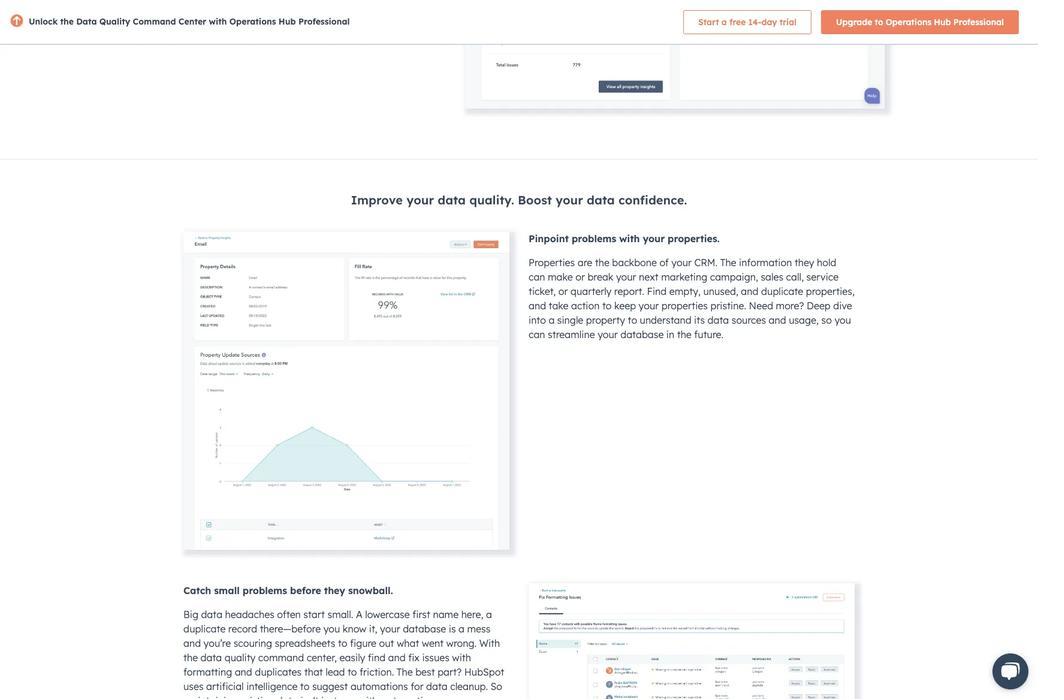 Task type: vqa. For each thing, say whether or not it's contained in the screenshot.
"Data Management" element
no



Task type: locate. For each thing, give the bounding box(es) containing it.
1 horizontal spatial hub
[[934, 16, 951, 27]]

1 vertical spatial duplicate
[[183, 623, 226, 635]]

unused,
[[703, 285, 739, 297]]

you're
[[204, 637, 231, 649]]

there—before
[[260, 623, 321, 635]]

the up campaign,
[[720, 256, 737, 268]]

center
[[179, 16, 206, 27]]

problems up headaches
[[243, 584, 287, 596]]

keep
[[614, 300, 636, 312]]

so
[[822, 314, 832, 326]]

your down lowercase
[[380, 623, 400, 635]]

know
[[343, 623, 367, 635]]

0 horizontal spatial problems
[[243, 584, 287, 596]]

0 horizontal spatial professional
[[298, 16, 350, 27]]

1 horizontal spatial start a free 14-day trial
[[698, 16, 797, 27]]

and
[[741, 285, 759, 297], [529, 300, 546, 312], [769, 314, 786, 326], [183, 637, 201, 649], [388, 651, 406, 663], [235, 666, 252, 678]]

14- for right start a free 14-day trial button
[[749, 16, 762, 27]]

the left data at the top of the page
[[60, 16, 74, 27]]

with down the 'wrong.'
[[452, 651, 471, 663]]

or down "make"
[[559, 285, 568, 297]]

1 horizontal spatial professional
[[954, 16, 1004, 27]]

information
[[739, 256, 792, 268]]

trial for the leftmost start a free 14-day trial button
[[291, 19, 308, 29]]

0 vertical spatial you
[[835, 314, 851, 326]]

your
[[407, 192, 434, 207], [556, 192, 583, 207], [643, 233, 665, 244], [672, 256, 692, 268], [616, 271, 636, 283], [639, 300, 659, 312], [598, 328, 618, 340], [380, 623, 400, 635]]

more?
[[776, 300, 804, 312]]

1 horizontal spatial database
[[621, 328, 664, 340]]

your right boost
[[556, 192, 583, 207]]

figure
[[350, 637, 377, 649]]

duplicate up 'more?'
[[761, 285, 803, 297]]

data inside the properties are the backbone of your crm. the information they hold can make or break your next marketing campaign, sales call, service ticket, or quarterly report. find empty, unused, and duplicate properties, and take action to keep your properties pristine. need more? deep dive into a single property to understand its data sources and usage, so you can streamline your database in the future.
[[708, 314, 729, 326]]

just
[[321, 695, 337, 699]]

database down first
[[403, 623, 446, 635]]

your right improve
[[407, 192, 434, 207]]

free
[[730, 16, 746, 27], [240, 19, 257, 29]]

0 vertical spatial with
[[209, 16, 227, 27]]

headaches
[[225, 608, 274, 620]]

data up future.
[[708, 314, 729, 326]]

2 horizontal spatial with
[[619, 233, 640, 244]]

scouring
[[234, 637, 272, 649]]

they up call,
[[795, 256, 814, 268]]

center,
[[307, 651, 337, 663]]

to up property
[[602, 300, 612, 312]]

1 vertical spatial database
[[403, 623, 446, 635]]

unlock the data quality command center with operations hub professional
[[29, 16, 350, 27]]

1 horizontal spatial trial
[[780, 16, 797, 27]]

database inside the properties are the backbone of your crm. the information they hold can make or break your next marketing campaign, sales call, service ticket, or quarterly report. find empty, unused, and duplicate properties, and take action to keep your properties pristine. need more? deep dive into a single property to understand its data sources and usage, so you can streamline your database in the future.
[[621, 328, 664, 340]]

with
[[209, 16, 227, 27], [619, 233, 640, 244], [452, 651, 471, 663]]

properties are the backbone of your crm. the information they hold can make or break your next marketing campaign, sales call, service ticket, or quarterly report. find empty, unused, and duplicate properties, and take action to keep your properties pristine. need more? deep dive into a single property to understand its data sources and usage, so you can streamline your database in the future.
[[529, 256, 855, 340]]

database
[[621, 328, 664, 340], [403, 623, 446, 635]]

and up need
[[741, 285, 759, 297]]

1 horizontal spatial 14-
[[749, 16, 762, 27]]

1 vertical spatial the
[[397, 666, 413, 678]]

backbone
[[612, 256, 657, 268]]

best
[[416, 666, 435, 678]]

1 vertical spatial or
[[559, 285, 568, 297]]

before
[[290, 584, 321, 596]]

with up backbone
[[619, 233, 640, 244]]

1 horizontal spatial or
[[576, 271, 585, 283]]

sales
[[761, 271, 784, 283]]

problems up are
[[572, 233, 616, 244]]

deep
[[807, 300, 831, 312]]

duplicate inside the properties are the backbone of your crm. the information they hold can make or break your next marketing campaign, sales call, service ticket, or quarterly report. find empty, unused, and duplicate properties, and take action to keep your properties pristine. need more? deep dive into a single property to understand its data sources and usage, so you can streamline your database in the future.
[[761, 285, 803, 297]]

0 horizontal spatial or
[[559, 285, 568, 297]]

duplicate up you're
[[183, 623, 226, 635]]

professional
[[298, 16, 350, 27], [954, 16, 1004, 27]]

or down are
[[576, 271, 585, 283]]

you down small.
[[324, 623, 340, 635]]

start a free 14-day trial for the leftmost start a free 14-day trial button
[[209, 19, 308, 29]]

can
[[529, 271, 545, 283], [529, 328, 545, 340]]

catch
[[183, 584, 211, 596]]

0 horizontal spatial free
[[240, 19, 257, 29]]

0 vertical spatial duplicate
[[761, 285, 803, 297]]

0 vertical spatial problems
[[572, 233, 616, 244]]

your inside big data headaches often start small. a lowercase first name here, a duplicate record there—before you know it, your database is a mess and you're scouring spreadsheets to figure out what went wrong. with the data quality command center, easily find and fix issues with formatting and duplicates that lead to friction. the best part? hubspot uses artificial intelligence to suggest automations for data cleanup. so maintaining pristine data isn't just easy; it's automatic.
[[380, 623, 400, 635]]

1 horizontal spatial the
[[720, 256, 737, 268]]

to up easily
[[338, 637, 347, 649]]

chat widget region
[[974, 641, 1038, 699]]

your up of
[[643, 233, 665, 244]]

make
[[548, 271, 573, 283]]

easy;
[[340, 695, 364, 699]]

and up into
[[529, 300, 546, 312]]

database down understand
[[621, 328, 664, 340]]

1 professional from the left
[[298, 16, 350, 27]]

1 horizontal spatial they
[[795, 256, 814, 268]]

1 vertical spatial can
[[529, 328, 545, 340]]

1 vertical spatial with
[[619, 233, 640, 244]]

or
[[576, 271, 585, 283], [559, 285, 568, 297]]

0 horizontal spatial database
[[403, 623, 446, 635]]

1 horizontal spatial start
[[698, 16, 719, 27]]

start a free 14-day trial button
[[683, 10, 812, 34], [153, 12, 363, 36]]

need
[[749, 300, 773, 312]]

trial
[[780, 16, 797, 27], [291, 19, 308, 29]]

0 horizontal spatial hub
[[279, 16, 296, 27]]

quality.
[[470, 192, 514, 207]]

here,
[[461, 608, 483, 620]]

with
[[479, 637, 500, 649]]

0 horizontal spatial day
[[272, 19, 288, 29]]

data right big
[[201, 608, 222, 620]]

0 vertical spatial database
[[621, 328, 664, 340]]

1 vertical spatial they
[[324, 584, 345, 596]]

you inside big data headaches often start small. a lowercase first name here, a duplicate record there—before you know it, your database is a mess and you're scouring spreadsheets to figure out what went wrong. with the data quality command center, easily find and fix issues with formatting and duplicates that lead to friction. the best part? hubspot uses artificial intelligence to suggest automations for data cleanup. so maintaining pristine data isn't just easy; it's automatic.
[[324, 623, 340, 635]]

the
[[720, 256, 737, 268], [397, 666, 413, 678]]

the inside the properties are the backbone of your crm. the information they hold can make or break your next marketing campaign, sales call, service ticket, or quarterly report. find empty, unused, and duplicate properties, and take action to keep your properties pristine. need more? deep dive into a single property to understand its data sources and usage, so you can streamline your database in the future.
[[720, 256, 737, 268]]

single
[[557, 314, 584, 326]]

to down keep
[[628, 314, 637, 326]]

properties
[[529, 256, 575, 268]]

0 vertical spatial the
[[720, 256, 737, 268]]

the down "fix"
[[397, 666, 413, 678]]

0 horizontal spatial start a free 14-day trial
[[209, 19, 308, 29]]

0 vertical spatial they
[[795, 256, 814, 268]]

1 vertical spatial problems
[[243, 584, 287, 596]]

quality
[[225, 651, 256, 663]]

start a free 14-day trial
[[698, 16, 797, 27], [209, 19, 308, 29]]

0 horizontal spatial trial
[[291, 19, 308, 29]]

pristine.
[[711, 300, 746, 312]]

isn't
[[301, 695, 319, 699]]

understand
[[640, 314, 692, 326]]

can down into
[[529, 328, 545, 340]]

0 horizontal spatial start
[[209, 19, 230, 29]]

start
[[698, 16, 719, 27], [209, 19, 230, 29]]

2 vertical spatial with
[[452, 651, 471, 663]]

data up the pinpoint problems with your properties.
[[587, 192, 615, 207]]

1 horizontal spatial with
[[452, 651, 471, 663]]

data
[[438, 192, 466, 207], [587, 192, 615, 207], [708, 314, 729, 326], [201, 608, 222, 620], [201, 651, 222, 663], [426, 680, 448, 692], [277, 695, 298, 699]]

free for right start a free 14-day trial button
[[730, 16, 746, 27]]

to right upgrade
[[875, 16, 883, 27]]

spreadsheets
[[275, 637, 335, 649]]

command
[[258, 651, 304, 663]]

0 horizontal spatial operations
[[230, 16, 276, 27]]

0 horizontal spatial you
[[324, 623, 340, 635]]

0 horizontal spatial 14-
[[259, 19, 273, 29]]

problems
[[572, 233, 616, 244], [243, 584, 287, 596]]

1 hub from the left
[[279, 16, 296, 27]]

1 horizontal spatial duplicate
[[761, 285, 803, 297]]

sources
[[732, 314, 766, 326]]

find
[[368, 651, 386, 663]]

1 horizontal spatial you
[[835, 314, 851, 326]]

often
[[277, 608, 301, 620]]

name
[[433, 608, 459, 620]]

0 horizontal spatial they
[[324, 584, 345, 596]]

big data headaches often start small. a lowercase first name here, a duplicate record there—before you know it, your database is a mess and you're scouring spreadsheets to figure out what went wrong. with the data quality command center, easily find and fix issues with formatting and duplicates that lead to friction. the best part? hubspot uses artificial intelligence to suggest automations for data cleanup. so maintaining pristine data isn't just easy; it's automatic.
[[183, 608, 504, 699]]

0 vertical spatial can
[[529, 271, 545, 283]]

hub
[[279, 16, 296, 27], [934, 16, 951, 27]]

can up ticket, on the right top
[[529, 271, 545, 283]]

you down dive in the right top of the page
[[835, 314, 851, 326]]

1 horizontal spatial free
[[730, 16, 746, 27]]

1 vertical spatial you
[[324, 623, 340, 635]]

into
[[529, 314, 546, 326]]

day for right start a free 14-day trial button
[[762, 16, 777, 27]]

0 vertical spatial or
[[576, 271, 585, 283]]

wrong.
[[446, 637, 477, 649]]

are
[[578, 256, 592, 268]]

cleanup.
[[450, 680, 488, 692]]

1 horizontal spatial operations
[[886, 16, 932, 27]]

they up small.
[[324, 584, 345, 596]]

find
[[647, 285, 667, 297]]

out
[[379, 637, 394, 649]]

0 horizontal spatial start a free 14-day trial button
[[153, 12, 363, 36]]

1 horizontal spatial day
[[762, 16, 777, 27]]

1 horizontal spatial problems
[[572, 233, 616, 244]]

artificial
[[206, 680, 244, 692]]

so
[[491, 680, 502, 692]]

0 horizontal spatial with
[[209, 16, 227, 27]]

data up the 'formatting'
[[201, 651, 222, 663]]

data left quality.
[[438, 192, 466, 207]]

0 horizontal spatial the
[[397, 666, 413, 678]]

0 horizontal spatial duplicate
[[183, 623, 226, 635]]

the up the 'formatting'
[[183, 651, 198, 663]]

with right center
[[209, 16, 227, 27]]



Task type: describe. For each thing, give the bounding box(es) containing it.
quarterly
[[571, 285, 612, 297]]

upgrade
[[836, 16, 873, 27]]

of
[[660, 256, 669, 268]]

record
[[228, 623, 257, 635]]

upgrade to operations hub professional
[[836, 16, 1004, 27]]

free for the leftmost start a free 14-day trial button
[[240, 19, 257, 29]]

start
[[304, 608, 325, 620]]

maintaining
[[183, 695, 238, 699]]

in
[[667, 328, 675, 340]]

streamline
[[548, 328, 595, 340]]

1 operations from the left
[[230, 16, 276, 27]]

formatting
[[183, 666, 232, 678]]

crm.
[[694, 256, 718, 268]]

for
[[411, 680, 424, 692]]

a inside the properties are the backbone of your crm. the information they hold can make or break your next marketing campaign, sales call, service ticket, or quarterly report. find empty, unused, and duplicate properties, and take action to keep your properties pristine. need more? deep dive into a single property to understand its data sources and usage, so you can streamline your database in the future.
[[549, 314, 555, 326]]

your up marketing
[[672, 256, 692, 268]]

properties.
[[668, 233, 720, 244]]

went
[[422, 637, 444, 649]]

pristine
[[240, 695, 274, 699]]

first
[[413, 608, 430, 620]]

automatic.
[[382, 695, 430, 699]]

data
[[76, 16, 97, 27]]

it,
[[369, 623, 377, 635]]

suggest
[[312, 680, 348, 692]]

fix
[[408, 651, 420, 663]]

2 operations from the left
[[886, 16, 932, 27]]

to up isn't
[[300, 680, 310, 692]]

service
[[807, 271, 839, 283]]

the inside big data headaches often start small. a lowercase first name here, a duplicate record there—before you know it, your database is a mess and you're scouring spreadsheets to figure out what went wrong. with the data quality command center, easily find and fix issues with formatting and duplicates that lead to friction. the best part? hubspot uses artificial intelligence to suggest automations for data cleanup. so maintaining pristine data isn't just easy; it's automatic.
[[397, 666, 413, 678]]

what
[[397, 637, 419, 649]]

trial for right start a free 14-day trial button
[[780, 16, 797, 27]]

your up report.
[[616, 271, 636, 283]]

start a free 14-day trial for right start a free 14-day trial button
[[698, 16, 797, 27]]

14- for the leftmost start a free 14-day trial button
[[259, 19, 273, 29]]

report.
[[614, 285, 644, 297]]

hubspot
[[464, 666, 504, 678]]

pinpoint
[[529, 233, 569, 244]]

data down "best" at the left bottom of page
[[426, 680, 448, 692]]

duplicate inside big data headaches often start small. a lowercase first name here, a duplicate record there—before you know it, your database is a mess and you're scouring spreadsheets to figure out what went wrong. with the data quality command center, easily find and fix issues with formatting and duplicates that lead to friction. the best part? hubspot uses artificial intelligence to suggest automations for data cleanup. so maintaining pristine data isn't just easy; it's automatic.
[[183, 623, 226, 635]]

pinpoint problems with your properties.
[[529, 233, 720, 244]]

you inside the properties are the backbone of your crm. the information they hold can make or break your next marketing campaign, sales call, service ticket, or quarterly report. find empty, unused, and duplicate properties, and take action to keep your properties pristine. need more? deep dive into a single property to understand its data sources and usage, so you can streamline your database in the future.
[[835, 314, 851, 326]]

action
[[571, 300, 600, 312]]

your down find
[[639, 300, 659, 312]]

ticket,
[[529, 285, 556, 297]]

next
[[639, 271, 659, 283]]

catch small problems before they snowball.
[[183, 584, 393, 596]]

lowercase
[[365, 608, 410, 620]]

duplicates
[[255, 666, 302, 678]]

database inside big data headaches often start small. a lowercase first name here, a duplicate record there—before you know it, your database is a mess and you're scouring spreadsheets to figure out what went wrong. with the data quality command center, easily find and fix issues with formatting and duplicates that lead to friction. the best part? hubspot uses artificial intelligence to suggest automations for data cleanup. so maintaining pristine data isn't just easy; it's automatic.
[[403, 623, 446, 635]]

command
[[133, 16, 176, 27]]

data down intelligence
[[277, 695, 298, 699]]

they inside the properties are the backbone of your crm. the information they hold can make or break your next marketing campaign, sales call, service ticket, or quarterly report. find empty, unused, and duplicate properties, and take action to keep your properties pristine. need more? deep dive into a single property to understand its data sources and usage, so you can streamline your database in the future.
[[795, 256, 814, 268]]

and down quality
[[235, 666, 252, 678]]

lead
[[326, 666, 345, 678]]

call,
[[786, 271, 804, 283]]

big
[[183, 608, 198, 620]]

with inside big data headaches often start small. a lowercase first name here, a duplicate record there—before you know it, your database is a mess and you're scouring spreadsheets to figure out what went wrong. with the data quality command center, easily find and fix issues with formatting and duplicates that lead to friction. the best part? hubspot uses artificial intelligence to suggest automations for data cleanup. so maintaining pristine data isn't just easy; it's automatic.
[[452, 651, 471, 663]]

and left "fix"
[[388, 651, 406, 663]]

small
[[214, 584, 240, 596]]

and left you're
[[183, 637, 201, 649]]

the right in
[[677, 328, 692, 340]]

property
[[586, 314, 625, 326]]

easily
[[340, 651, 365, 663]]

a
[[356, 608, 363, 620]]

the inside big data headaches often start small. a lowercase first name here, a duplicate record there—before you know it, your database is a mess and you're scouring spreadsheets to figure out what went wrong. with the data quality command center, easily find and fix issues with formatting and duplicates that lead to friction. the best part? hubspot uses artificial intelligence to suggest automations for data cleanup. so maintaining pristine data isn't just easy; it's automatic.
[[183, 651, 198, 663]]

friction.
[[360, 666, 394, 678]]

intelligence
[[246, 680, 298, 692]]

small.
[[328, 608, 353, 620]]

uses
[[183, 680, 204, 692]]

2 can from the top
[[529, 328, 545, 340]]

start for the leftmost start a free 14-day trial button
[[209, 19, 230, 29]]

start for right start a free 14-day trial button
[[698, 16, 719, 27]]

upgrade to operations hub professional link
[[821, 10, 1019, 34]]

mess
[[467, 623, 491, 635]]

improve your data quality. boost your data confidence.
[[351, 192, 687, 207]]

improve
[[351, 192, 403, 207]]

to down easily
[[348, 666, 357, 678]]

future.
[[694, 328, 724, 340]]

it's
[[366, 695, 379, 699]]

day for the leftmost start a free 14-day trial button
[[272, 19, 288, 29]]

snowball.
[[348, 584, 393, 596]]

break
[[588, 271, 614, 283]]

hold
[[817, 256, 837, 268]]

the up break
[[595, 256, 610, 268]]

your down property
[[598, 328, 618, 340]]

2 professional from the left
[[954, 16, 1004, 27]]

is
[[449, 623, 456, 635]]

and down 'more?'
[[769, 314, 786, 326]]

automations
[[351, 680, 408, 692]]

2 hub from the left
[[934, 16, 951, 27]]

empty,
[[669, 285, 701, 297]]

1 can from the top
[[529, 271, 545, 283]]

1 horizontal spatial start a free 14-day trial button
[[683, 10, 812, 34]]

properties
[[662, 300, 708, 312]]

unlock
[[29, 16, 58, 27]]

quality
[[99, 16, 130, 27]]

its
[[694, 314, 705, 326]]

dive
[[833, 300, 852, 312]]

marketing
[[661, 271, 708, 283]]

boost
[[518, 192, 552, 207]]



